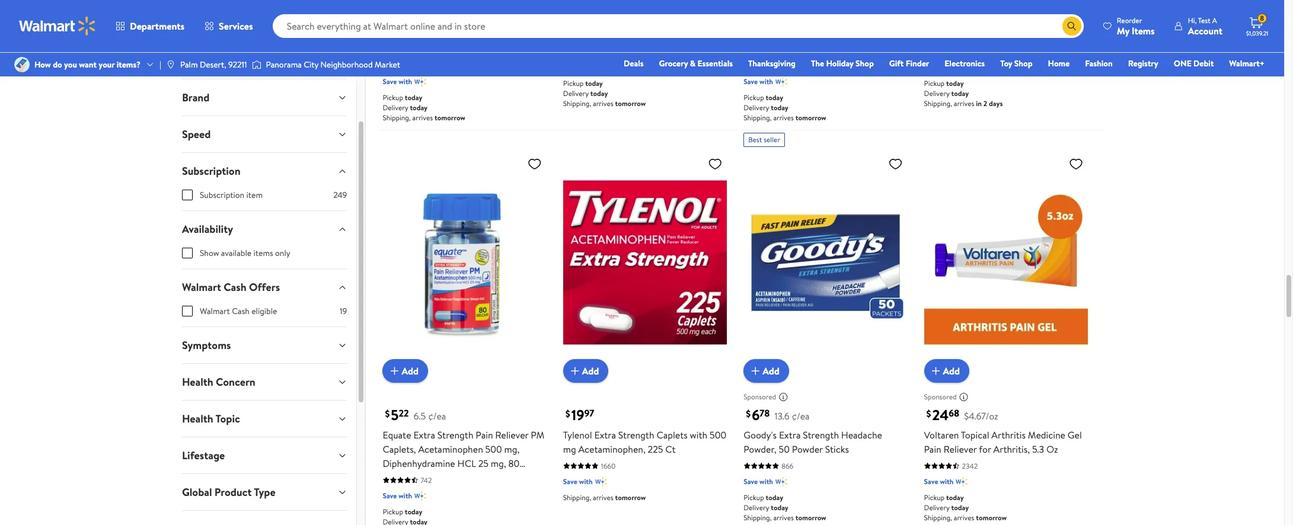 Task type: locate. For each thing, give the bounding box(es) containing it.
acetaminophen
[[476, 14, 541, 27], [563, 29, 628, 42], [418, 443, 483, 456]]

add button up the 22
[[383, 359, 428, 383]]

1 vertical spatial arthritis
[[992, 429, 1026, 442]]

1 horizontal spatial 19
[[572, 405, 585, 425]]

subscription inside dropdown button
[[182, 164, 241, 179]]

walmart plus image up the shipping, arrives tomorrow
[[595, 476, 607, 488]]

save with for walmart plus icon below 341
[[744, 77, 773, 87]]

lifestage tab
[[173, 438, 357, 474]]

Walmart Site-Wide search field
[[273, 14, 1084, 38]]

electronics link
[[940, 57, 991, 70]]

strength inside $ 5 22 6.5 ¢/ea equate extra strength pain reliever pm caplets, acetaminophen 500 mg, diphenhydramine hcl 25 mg, 80 count
[[438, 429, 474, 442]]

mg, down relief at the top right of page
[[1011, 29, 1026, 42]]

equate all day pain relief naproxen sodium caplets, 220 mg, 100 count
[[924, 14, 1072, 42]]

0 horizontal spatial caplets,
[[383, 443, 416, 456]]

2342
[[962, 461, 978, 471]]

market
[[375, 59, 400, 71]]

8 left hour
[[595, 14, 600, 27]]

equate inside equate all day pain relief naproxen sodium caplets, 220 mg, 100 count
[[924, 14, 953, 27]]

0 vertical spatial cash
[[224, 280, 247, 295]]

1 vertical spatial &
[[690, 58, 696, 69]]

lifestage
[[182, 448, 225, 463]]

1 vertical spatial 500
[[710, 429, 727, 442]]

add to cart image up the 22
[[388, 364, 402, 378]]

count down naproxen
[[1046, 29, 1071, 42]]

walmart plus image for $4.67/oz
[[956, 476, 968, 488]]

0 vertical spatial subscription
[[182, 164, 241, 179]]

100 for mg,
[[511, 29, 526, 42]]

1 vertical spatial acetaminophen
[[563, 29, 628, 42]]

add button for tylenol extra strength caplets with 500 mg acetaminophen, 225 ct image
[[563, 359, 609, 383]]

walmart plus image down 388
[[956, 62, 968, 74]]

add to favorites list, goody's extra strength headache powder, 50 powder sticks image
[[889, 157, 903, 172]]

strength inside tylenol extra strength caplets with 500 mg acetaminophen, 225 ct
[[619, 429, 655, 442]]

walmart+
[[1230, 58, 1265, 69]]

$ left 24
[[927, 408, 932, 421]]

health
[[182, 375, 213, 390], [182, 412, 213, 426]]

reliever left 'gelcaps,'
[[402, 29, 436, 42]]

pain up market
[[383, 29, 400, 42]]

hour
[[602, 14, 623, 27]]

save with for 19's walmart plus icon
[[563, 477, 593, 487]]

walmart plus image for 13.6 ¢/ea
[[776, 476, 788, 488]]

2 shop from the left
[[1015, 58, 1033, 69]]

0 horizontal spatial topical
[[819, 29, 847, 42]]

delivery for equate all day pain relief naproxen sodium caplets, 220 mg, 100 count
[[924, 89, 950, 99]]

pickup today delivery today shipping, arrives tomorrow up seller
[[744, 93, 827, 123]]

pickup today
[[383, 507, 423, 517]]

3 add from the left
[[763, 365, 780, 378]]

health inside health topic dropdown button
[[182, 412, 213, 426]]

save with
[[924, 62, 954, 73], [383, 77, 412, 87], [744, 77, 773, 87], [563, 477, 593, 487], [744, 477, 773, 487], [924, 477, 954, 487], [383, 491, 412, 501]]

$ inside $ 19 97
[[566, 408, 570, 421]]

caplets, inside $ 5 22 6.5 ¢/ea equate extra strength pain reliever pm caplets, acetaminophen 500 mg, diphenhydramine hcl 25 mg, 80 count
[[383, 443, 416, 456]]

fashion link
[[1080, 57, 1118, 70]]

acetaminophen,
[[579, 443, 646, 456]]

add button for voltaren topical arthritis medicine gel pain reliever for arthritis, 5.3 oz image
[[924, 359, 970, 383]]

2 100 from the left
[[666, 29, 681, 42]]

500 right 'gelcaps,'
[[475, 29, 492, 42]]

global product type
[[182, 485, 276, 500]]

count inside equate extra strength acetaminophen pain reliever gelcaps, 500 mg, 100 count
[[383, 43, 408, 56]]

3 100 from the left
[[1029, 29, 1043, 42]]

3 add button from the left
[[744, 359, 789, 383]]

health for health concern
[[182, 375, 213, 390]]

2 add button from the left
[[563, 359, 609, 383]]

1 horizontal spatial shop
[[1015, 58, 1033, 69]]

0 horizontal spatial reliever
[[402, 29, 436, 42]]

$ for 19
[[566, 408, 570, 421]]

voltaren topical arthritis medicine gel pain reliever for arthritis, 5.3 oz image
[[924, 152, 1088, 374]]

max
[[761, 29, 778, 42]]

 image right 92211
[[252, 59, 261, 71]]

debit
[[1194, 58, 1214, 69]]

shop right toy
[[1015, 58, 1033, 69]]

caplets, up 'diphenhydramine'
[[383, 443, 416, 456]]

0 horizontal spatial &
[[662, 14, 668, 27]]

0 horizontal spatial arthritis
[[625, 14, 659, 27]]

extra inside tylenol extra strength caplets with 500 mg acetaminophen, 225 ct
[[595, 429, 616, 442]]

arthritis,
[[994, 443, 1030, 456]]

2 horizontal spatial 100
[[1029, 29, 1043, 42]]

subscription for subscription item
[[200, 189, 244, 201]]

1 horizontal spatial ¢/ea
[[792, 410, 810, 423]]

save down thanksgiving link on the right top of page
[[744, 77, 758, 87]]

equate up market
[[383, 14, 411, 27]]

0 horizontal spatial  image
[[14, 57, 30, 72]]

departments
[[130, 20, 185, 33]]

palm desert, 92211
[[180, 59, 247, 71]]

equate extra strength pain reliever pm caplets, acetaminophen 500 mg, diphenhydramine hcl 25 mg, 80 count image
[[383, 152, 547, 374]]

subscription up subscription item
[[182, 164, 241, 179]]

relieving
[[850, 14, 887, 27]]

tomorrow
[[615, 99, 646, 109], [435, 113, 466, 123], [796, 113, 827, 123], [615, 493, 646, 503], [796, 513, 827, 523], [976, 513, 1007, 523]]

1 horizontal spatial caplets,
[[630, 29, 664, 42]]

acetaminophen inside tylenol 8 hour arthritis & joint pain acetaminophen caplets, 100 count
[[563, 29, 628, 42]]

1 add button from the left
[[383, 359, 428, 383]]

22
[[399, 407, 409, 420]]

1 horizontal spatial reliever
[[495, 429, 529, 442]]

1 vertical spatial walmart plus image
[[415, 490, 427, 502]]

2 sponsored from the left
[[924, 392, 957, 402]]

equate up sodium
[[924, 14, 953, 27]]

$ inside the $ 6 78 13.6 ¢/ea goody's extra strength headache powder, 50 powder sticks
[[746, 408, 751, 421]]

2 tylenol from the top
[[563, 429, 592, 442]]

walmart plus image
[[415, 76, 427, 88], [415, 490, 427, 502]]

arrives
[[593, 99, 614, 109], [954, 99, 975, 109], [413, 113, 433, 123], [774, 113, 794, 123], [593, 493, 614, 503], [774, 513, 794, 523], [954, 513, 975, 523]]

¢/ea inside the $ 6 78 13.6 ¢/ea goody's extra strength headache powder, 50 powder sticks
[[792, 410, 810, 423]]

None checkbox
[[182, 190, 193, 200]]

subscription
[[182, 164, 241, 179], [200, 189, 244, 201]]

1 horizontal spatial 100
[[666, 29, 681, 42]]

mg, inside equate all day pain relief naproxen sodium caplets, 220 mg, 100 count
[[1011, 29, 1026, 42]]

reliever inside $ 24 68 $4.67/oz voltaren topical arthritis medicine gel pain reliever for arthritis, 5.3 oz
[[944, 443, 977, 456]]

2 ¢/ea from the left
[[792, 410, 810, 423]]

hi,
[[1188, 15, 1197, 25]]

add button up ad disclaimer and feedback for ingridsponsoredproducts image
[[744, 359, 789, 383]]

0 horizontal spatial ¢/ea
[[428, 410, 446, 423]]

tylenol left hour
[[563, 14, 592, 27]]

strength up hcl
[[438, 429, 474, 442]]

caplets, down day
[[957, 29, 991, 42]]

add to cart image up $ 19 97
[[568, 364, 582, 378]]

8
[[1260, 13, 1265, 23], [595, 14, 600, 27]]

0 horizontal spatial shop
[[856, 58, 874, 69]]

$ for 24
[[927, 408, 932, 421]]

add up the 97
[[582, 365, 599, 378]]

1 horizontal spatial sponsored
[[924, 392, 957, 402]]

1 100 from the left
[[511, 29, 526, 42]]

mg
[[563, 443, 576, 456]]

add up ad disclaimer and feedback for ingridsponsoredproducts image
[[763, 365, 780, 378]]

with right finder on the right top of page
[[940, 62, 954, 73]]

0 vertical spatial reliever
[[402, 29, 436, 42]]

0 vertical spatial health
[[182, 375, 213, 390]]

1 horizontal spatial  image
[[252, 59, 261, 71]]

3 add to cart image from the left
[[749, 364, 763, 378]]

oz
[[758, 43, 767, 56]]

gift finder
[[890, 58, 930, 69]]

health left "topic"
[[182, 412, 213, 426]]

1 tylenol from the top
[[563, 14, 592, 27]]

arthritis right hour
[[625, 14, 659, 27]]

2 vertical spatial 500
[[486, 443, 502, 456]]

pain down voltaren
[[924, 443, 942, 456]]

pain up 25
[[476, 429, 493, 442]]

panorama
[[266, 59, 302, 71]]

50
[[779, 443, 790, 456]]

with down thanksgiving
[[760, 77, 773, 87]]

4 add from the left
[[943, 365, 960, 378]]

caplets,
[[630, 29, 664, 42], [957, 29, 991, 42], [383, 443, 416, 456]]

tylenol inside tylenol 8 hour arthritis & joint pain acetaminophen caplets, 100 count
[[563, 14, 592, 27]]

delivery for equate extra strength acetaminophen pain reliever gelcaps, 500 mg, 100 count
[[383, 103, 408, 113]]

2 $ from the left
[[566, 408, 570, 421]]

walmart for walmart cash offers
[[182, 280, 221, 295]]

delivery inside pickup today delivery today shipping, arrives in 2 days
[[924, 89, 950, 99]]

topical down "care,"
[[819, 29, 847, 42]]

ad disclaimer and feedback for ingridsponsoredproducts image
[[779, 393, 788, 402]]

shop inside toy shop 'link'
[[1015, 58, 1033, 69]]

health down the symptoms
[[182, 375, 213, 390]]

walmart plus image down 341
[[776, 76, 788, 88]]

1 horizontal spatial 8
[[1260, 13, 1265, 23]]

pain down relieving
[[849, 29, 867, 42]]

1 vertical spatial subscription
[[200, 189, 244, 201]]

sponsored up 24
[[924, 392, 957, 402]]

save down mg
[[563, 477, 578, 487]]

4 $ from the left
[[927, 408, 932, 421]]

with right caplets
[[690, 429, 708, 442]]

tylenol for acetaminophen
[[563, 14, 592, 27]]

items
[[254, 247, 273, 259]]

¢/ea inside $ 5 22 6.5 ¢/ea equate extra strength pain reliever pm caplets, acetaminophen 500 mg, diphenhydramine hcl 25 mg, 80 count
[[428, 410, 446, 423]]

count down "joint"
[[683, 29, 709, 42]]

1 horizontal spatial topical
[[961, 429, 990, 442]]

mg, right 25
[[491, 457, 506, 470]]

1 $ from the left
[[385, 408, 390, 421]]

1 health from the top
[[182, 375, 213, 390]]

caplets, inside tylenol 8 hour arthritis & joint pain acetaminophen caplets, 100 count
[[630, 29, 664, 42]]

with up the shipping, arrives tomorrow
[[579, 477, 593, 487]]

$ for 5
[[385, 408, 390, 421]]

subscription for subscription
[[182, 164, 241, 179]]

& right grocery
[[690, 58, 696, 69]]

topical up for
[[961, 429, 990, 442]]

pain right "joint"
[[693, 14, 710, 27]]

reliever up the 2342
[[944, 443, 977, 456]]

add button up the 97
[[563, 359, 609, 383]]

2 add to cart image from the left
[[568, 364, 582, 378]]

tylenol up mg
[[563, 429, 592, 442]]

health inside dropdown button
[[182, 375, 213, 390]]

tab
[[173, 511, 357, 526]]

2 add from the left
[[582, 365, 599, 378]]

strength up the "powder"
[[803, 429, 839, 442]]

deals
[[624, 58, 644, 69]]

1 add to cart image from the left
[[388, 364, 402, 378]]

add up ad disclaimer and feedback for ingridsponsoredproducts icon on the right of page
[[943, 365, 960, 378]]

equate
[[383, 14, 411, 27], [924, 14, 953, 27], [383, 429, 411, 442]]

4 add to cart image from the left
[[929, 364, 943, 378]]

0 vertical spatial walmart plus image
[[415, 76, 427, 88]]

arthritis inside $ 24 68 $4.67/oz voltaren topical arthritis medicine gel pain reliever for arthritis, 5.3 oz
[[992, 429, 1026, 442]]

0 vertical spatial arthritis
[[625, 14, 659, 27]]

panorama city neighborhood market
[[266, 59, 400, 71]]

pain up 220
[[987, 14, 1004, 27]]

1 vertical spatial cash
[[232, 305, 250, 317]]

0 vertical spatial &
[[662, 14, 668, 27]]

0 vertical spatial topical
[[819, 29, 847, 42]]

walmart plus image down 866
[[776, 476, 788, 488]]

pain inside equate all day pain relief naproxen sodium caplets, 220 mg, 100 count
[[987, 14, 1004, 27]]

equate inside equate extra strength acetaminophen pain reliever gelcaps, 500 mg, 100 count
[[383, 14, 411, 27]]

registry
[[1129, 58, 1159, 69]]

tylenol extra strength caplets with 500 mg acetaminophen, 225 ct image
[[563, 152, 727, 374]]

500 inside $ 5 22 6.5 ¢/ea equate extra strength pain reliever pm caplets, acetaminophen 500 mg, diphenhydramine hcl 25 mg, 80 count
[[486, 443, 502, 456]]

add to cart image up 24
[[929, 364, 943, 378]]

today
[[586, 78, 603, 89], [947, 78, 964, 89], [591, 89, 608, 99], [952, 89, 969, 99], [405, 93, 423, 103], [766, 93, 784, 103], [410, 103, 428, 113], [771, 103, 789, 113], [766, 493, 784, 503], [947, 493, 964, 503], [771, 503, 789, 513], [952, 503, 969, 513], [405, 507, 423, 517]]

add for add to cart image related to equate extra strength pain reliever pm caplets, acetaminophen 500 mg, diphenhydramine hcl 25 mg, 80 count image
[[402, 365, 419, 378]]

count down 'diphenhydramine'
[[383, 471, 408, 484]]

walmart cash eligible
[[200, 305, 277, 317]]

add to favorites list, voltaren topical arthritis medicine gel pain reliever for arthritis, 5.3 oz image
[[1069, 157, 1084, 172]]

0 horizontal spatial sponsored
[[744, 392, 776, 402]]

symptoms button
[[173, 327, 357, 364]]

day
[[968, 14, 984, 27]]

count inside tylenol 8 hour arthritis & joint pain acetaminophen caplets, 100 count
[[683, 29, 709, 42]]

3 $ from the left
[[746, 408, 751, 421]]

strength inside the $ 6 78 13.6 ¢/ea goody's extra strength headache powder, 50 powder sticks
[[803, 429, 839, 442]]

8 inside tylenol 8 hour arthritis & joint pain acetaminophen caplets, 100 count
[[595, 14, 600, 27]]

add to cart image
[[388, 364, 402, 378], [568, 364, 582, 378], [749, 364, 763, 378], [929, 364, 943, 378]]

¢/ea for 5
[[428, 410, 446, 423]]

caplets, up deals
[[630, 29, 664, 42]]

& left "joint"
[[662, 14, 668, 27]]

2 health from the top
[[182, 412, 213, 426]]

toy
[[1001, 58, 1013, 69]]

walmart down walmart cash offers
[[200, 305, 230, 317]]

arthritis inside tylenol 8 hour arthritis & joint pain acetaminophen caplets, 100 count
[[625, 14, 659, 27]]

subscription button
[[173, 153, 357, 189]]

500 left goody's
[[710, 429, 727, 442]]

¢/ea right 6.5
[[428, 410, 446, 423]]

cash
[[224, 280, 247, 295], [232, 305, 250, 317]]

¢/ea right 13.6
[[792, 410, 810, 423]]

extra
[[414, 14, 435, 27], [414, 429, 435, 442], [595, 429, 616, 442], [779, 429, 801, 442]]

shop right holiday
[[856, 58, 874, 69]]

strength up 'gelcaps,'
[[438, 14, 474, 27]]

save with for walmart plus icon below 388
[[924, 62, 954, 73]]

2 vertical spatial reliever
[[944, 443, 977, 456]]

reliever left pm
[[495, 429, 529, 442]]

1 sponsored from the left
[[744, 392, 776, 402]]

add button
[[383, 359, 428, 383], [563, 359, 609, 383], [744, 359, 789, 383], [924, 359, 970, 383]]

cash inside dropdown button
[[224, 280, 247, 295]]

pickup today delivery today shipping, arrives tomorrow down 866
[[744, 493, 827, 523]]

the
[[811, 58, 825, 69]]

0 horizontal spatial 8
[[595, 14, 600, 27]]

health concern button
[[173, 364, 357, 400]]

walmart cash offers tab
[[173, 269, 357, 305]]

save up pickup today
[[383, 491, 397, 501]]

subscription left item
[[200, 189, 244, 201]]

add button up ad disclaimer and feedback for ingridsponsoredproducts icon on the right of page
[[924, 359, 970, 383]]

sponsored up the 78
[[744, 392, 776, 402]]

866
[[782, 461, 794, 471]]

equate inside $ 5 22 6.5 ¢/ea equate extra strength pain reliever pm caplets, acetaminophen 500 mg, diphenhydramine hcl 25 mg, 80 count
[[383, 429, 411, 442]]

1 vertical spatial walmart
[[200, 305, 230, 317]]

ad disclaimer and feedback for ingridsponsoredproducts image
[[959, 393, 969, 402]]

walmart down show
[[182, 280, 221, 295]]

walmart plus image for 19
[[595, 476, 607, 488]]

1 vertical spatial 19
[[572, 405, 585, 425]]

1 vertical spatial reliever
[[495, 429, 529, 442]]

0 vertical spatial 19
[[340, 305, 347, 317]]

0 horizontal spatial 19
[[340, 305, 347, 317]]

best seller
[[749, 135, 781, 145]]

strength inside equate extra strength acetaminophen pain reliever gelcaps, 500 mg, 100 count
[[438, 14, 474, 27]]

reorder my items
[[1117, 15, 1155, 37]]

walmart plus image down the 2342
[[956, 476, 968, 488]]

gift
[[890, 58, 904, 69]]

speed
[[182, 127, 211, 142]]

$ left 5
[[385, 408, 390, 421]]

acetaminophen inside equate extra strength acetaminophen pain reliever gelcaps, 500 mg, 100 count
[[476, 14, 541, 27]]

arthritis up arthritis,
[[992, 429, 1026, 442]]

mg, right 'gelcaps,'
[[494, 29, 509, 42]]

pickup today delivery today shipping, arrives tomorrow for nervive nerve care, pain relieving roll on, max strength topical pain relief, 2.5 oz
[[744, 93, 827, 123]]

4 add button from the left
[[924, 359, 970, 383]]

1 horizontal spatial arthritis
[[992, 429, 1026, 442]]

Show available items only checkbox
[[182, 248, 193, 259]]

pickup
[[563, 78, 584, 89], [924, 78, 945, 89], [383, 93, 403, 103], [744, 93, 764, 103], [744, 493, 764, 503], [924, 493, 945, 503], [383, 507, 403, 517]]

sponsored
[[744, 392, 776, 402], [924, 392, 957, 402]]

departments button
[[106, 12, 195, 40]]

count up market
[[383, 43, 408, 56]]

pain
[[693, 14, 710, 27], [830, 14, 847, 27], [987, 14, 1004, 27], [383, 29, 400, 42], [849, 29, 867, 42], [476, 429, 493, 442], [924, 443, 942, 456]]

 image
[[14, 57, 30, 72], [252, 59, 261, 71]]

0 horizontal spatial 100
[[511, 29, 526, 42]]

225
[[648, 443, 663, 456]]

how
[[34, 59, 51, 71]]

pickup today delivery today shipping, arrives tomorrow for equate extra strength acetaminophen pain reliever gelcaps, 500 mg, 100 count
[[383, 93, 466, 123]]

delivery
[[563, 89, 589, 99], [924, 89, 950, 99], [383, 103, 408, 113], [744, 103, 769, 113], [744, 503, 769, 513], [924, 503, 950, 513]]

$ inside $ 5 22 6.5 ¢/ea equate extra strength pain reliever pm caplets, acetaminophen 500 mg, diphenhydramine hcl 25 mg, 80 count
[[385, 408, 390, 421]]

None checkbox
[[182, 306, 193, 317]]

add to favorites list, equate extra strength pain reliever pm caplets, acetaminophen 500 mg, diphenhydramine hcl 25 mg, 80 count image
[[528, 157, 542, 172]]

2.5
[[744, 43, 756, 56]]

cash left eligible
[[232, 305, 250, 317]]

save
[[924, 62, 939, 73], [383, 77, 397, 87], [744, 77, 758, 87], [563, 477, 578, 487], [744, 477, 758, 487], [924, 477, 939, 487], [383, 491, 397, 501]]

2 horizontal spatial reliever
[[944, 443, 977, 456]]

500 up 25
[[486, 443, 502, 456]]

add to cart image for equate extra strength pain reliever pm caplets, acetaminophen 500 mg, diphenhydramine hcl 25 mg, 80 count image
[[388, 364, 402, 378]]

 image left how
[[14, 57, 30, 72]]

pickup today delivery today shipping, arrives tomorrow down market
[[383, 93, 466, 123]]

strength up the "225"
[[619, 429, 655, 442]]

1 ¢/ea from the left
[[428, 410, 446, 423]]

mg, inside equate extra strength acetaminophen pain reliever gelcaps, 500 mg, 100 count
[[494, 29, 509, 42]]

 image
[[166, 60, 175, 69]]

92211
[[228, 59, 247, 71]]

1 vertical spatial topical
[[961, 429, 990, 442]]

cash up walmart cash eligible
[[224, 280, 247, 295]]

add to cart image up the 78
[[749, 364, 763, 378]]

brand button
[[173, 79, 357, 116]]

1 horizontal spatial &
[[690, 58, 696, 69]]

0 vertical spatial 500
[[475, 29, 492, 42]]

health for health topic
[[182, 412, 213, 426]]

with inside tylenol extra strength caplets with 500 mg acetaminophen, 225 ct
[[690, 429, 708, 442]]

walmart plus image
[[956, 62, 968, 74], [776, 76, 788, 88], [595, 476, 607, 488], [776, 476, 788, 488], [956, 476, 968, 488]]

100 for caplets,
[[666, 29, 681, 42]]

hi, test a account
[[1188, 15, 1223, 37]]

strength down nerve
[[781, 29, 817, 42]]

$ left the 97
[[566, 408, 570, 421]]

100 inside equate extra strength acetaminophen pain reliever gelcaps, 500 mg, 100 count
[[511, 29, 526, 42]]

acetaminophen inside $ 5 22 6.5 ¢/ea equate extra strength pain reliever pm caplets, acetaminophen 500 mg, diphenhydramine hcl 25 mg, 80 count
[[418, 443, 483, 456]]

lifestage button
[[173, 438, 357, 474]]

walmart+ link
[[1224, 57, 1270, 70]]

health concern tab
[[173, 364, 357, 400]]

tylenol extra strength caplets with 500 mg acetaminophen, 225 ct
[[563, 429, 727, 456]]

equate down 5
[[383, 429, 411, 442]]

2 horizontal spatial caplets,
[[957, 29, 991, 42]]

2 walmart plus image from the top
[[415, 490, 427, 502]]

price
[[182, 53, 206, 68]]

thanksgiving
[[749, 58, 796, 69]]

$ left 6
[[746, 408, 751, 421]]

0 vertical spatial acetaminophen
[[476, 14, 541, 27]]

1 vertical spatial health
[[182, 412, 213, 426]]

$ inside $ 24 68 $4.67/oz voltaren topical arthritis medicine gel pain reliever for arthritis, 5.3 oz
[[927, 408, 932, 421]]

tylenol inside tylenol extra strength caplets with 500 mg acetaminophen, 225 ct
[[563, 429, 592, 442]]

add up the 22
[[402, 365, 419, 378]]

1 vertical spatial tylenol
[[563, 429, 592, 442]]

caplets
[[657, 429, 688, 442]]

symptoms tab
[[173, 327, 357, 364]]

0 vertical spatial tylenol
[[563, 14, 592, 27]]

mg,
[[494, 29, 509, 42], [1011, 29, 1026, 42], [504, 443, 520, 456], [491, 457, 506, 470]]

availability button
[[173, 211, 357, 247]]

clear search field text image
[[1049, 21, 1058, 31]]

8 up $1,039.21
[[1260, 13, 1265, 23]]

0 vertical spatial walmart
[[182, 280, 221, 295]]

pickup inside pickup today delivery today shipping, arrives in 2 days
[[924, 78, 945, 89]]

walmart inside dropdown button
[[182, 280, 221, 295]]

health topic tab
[[173, 401, 357, 437]]

2 vertical spatial acetaminophen
[[418, 443, 483, 456]]

100 inside tylenol 8 hour arthritis & joint pain acetaminophen caplets, 100 count
[[666, 29, 681, 42]]

1 add from the left
[[402, 365, 419, 378]]

1 shop from the left
[[856, 58, 874, 69]]

your
[[99, 59, 115, 71]]

strength inside 'nervive nerve care, pain relieving roll on, max strength topical pain relief, 2.5 oz'
[[781, 29, 817, 42]]

¢/ea
[[428, 410, 446, 423], [792, 410, 810, 423]]

shop inside the holiday shop link
[[856, 58, 874, 69]]

availability tab
[[173, 211, 357, 247]]

pickup today delivery today shipping, arrives tomorrow down 6548
[[563, 78, 646, 109]]

deals link
[[619, 57, 649, 70]]



Task type: describe. For each thing, give the bounding box(es) containing it.
& inside grocery & essentials link
[[690, 58, 696, 69]]

add for add to cart image related to voltaren topical arthritis medicine gel pain reliever for arthritis, 5.3 oz image
[[943, 365, 960, 378]]

save down powder,
[[744, 477, 758, 487]]

25
[[478, 457, 489, 470]]

with down voltaren
[[940, 477, 954, 487]]

extra inside the $ 6 78 13.6 ¢/ea goody's extra strength headache powder, 50 powder sticks
[[779, 429, 801, 442]]

global product type tab
[[173, 475, 357, 511]]

subscription tab
[[173, 153, 357, 189]]

nerve
[[778, 14, 803, 27]]

in
[[976, 99, 982, 109]]

97
[[585, 407, 595, 420]]

headache
[[842, 429, 883, 442]]

sodium
[[924, 29, 955, 42]]

1 walmart plus image from the top
[[415, 76, 427, 88]]

caplets, inside equate all day pain relief naproxen sodium caplets, 220 mg, 100 count
[[957, 29, 991, 42]]

price button
[[173, 43, 357, 79]]

subscription item
[[200, 189, 263, 201]]

save with for walmart plus icon corresponding to 13.6 ¢/ea
[[744, 477, 773, 487]]

pain inside tylenol 8 hour arthritis & joint pain acetaminophen caplets, 100 count
[[693, 14, 710, 27]]

cash for eligible
[[232, 305, 250, 317]]

account
[[1188, 24, 1223, 37]]

add for add to cart image associated with tylenol extra strength caplets with 500 mg acetaminophen, 225 ct image
[[582, 365, 599, 378]]

80
[[509, 457, 520, 470]]

& inside tylenol 8 hour arthritis & joint pain acetaminophen caplets, 100 count
[[662, 14, 668, 27]]

388
[[962, 47, 974, 57]]

6.5
[[414, 410, 426, 423]]

with down market
[[399, 77, 412, 87]]

goody's extra strength headache powder, 50 powder sticks image
[[744, 152, 908, 374]]

6
[[752, 405, 760, 425]]

pickup today delivery today shipping, arrives in 2 days
[[924, 78, 1003, 109]]

toy shop
[[1001, 58, 1033, 69]]

$ for 6
[[746, 408, 751, 421]]

count inside equate all day pain relief naproxen sodium caplets, 220 mg, 100 count
[[1046, 29, 1071, 42]]

one
[[1174, 58, 1192, 69]]

cash for offers
[[224, 280, 247, 295]]

 image for how
[[14, 57, 30, 72]]

city
[[304, 59, 319, 71]]

grocery & essentials link
[[654, 57, 738, 70]]

days
[[989, 99, 1003, 109]]

test
[[1199, 15, 1211, 25]]

thanksgiving link
[[743, 57, 801, 70]]

extra inside equate extra strength acetaminophen pain reliever gelcaps, 500 mg, 100 count
[[414, 14, 435, 27]]

pm
[[531, 429, 545, 442]]

reliever inside equate extra strength acetaminophen pain reliever gelcaps, 500 mg, 100 count
[[402, 29, 436, 42]]

mg, up 80
[[504, 443, 520, 456]]

pain inside $ 5 22 6.5 ¢/ea equate extra strength pain reliever pm caplets, acetaminophen 500 mg, diphenhydramine hcl 25 mg, 80 count
[[476, 429, 493, 442]]

save with for walmart plus icon associated with $4.67/oz
[[924, 477, 954, 487]]

joint
[[670, 14, 690, 27]]

topical inside $ 24 68 $4.67/oz voltaren topical arthritis medicine gel pain reliever for arthritis, 5.3 oz
[[961, 429, 990, 442]]

nervive nerve care, pain relieving roll on, max strength topical pain relief, 2.5 oz
[[744, 14, 905, 56]]

with up pickup today
[[399, 491, 412, 501]]

Search search field
[[273, 14, 1084, 38]]

5
[[391, 405, 399, 425]]

pain inside equate extra strength acetaminophen pain reliever gelcaps, 500 mg, 100 count
[[383, 29, 400, 42]]

6548
[[601, 47, 618, 57]]

pickup today delivery today shipping, arrives tomorrow for tylenol 8 hour arthritis & joint pain acetaminophen caplets, 100 count
[[563, 78, 646, 109]]

roll
[[889, 14, 905, 27]]

8 inside 8 $1,039.21
[[1260, 13, 1265, 23]]

brand tab
[[173, 79, 357, 116]]

extra inside $ 5 22 6.5 ¢/ea equate extra strength pain reliever pm caplets, acetaminophen 500 mg, diphenhydramine hcl 25 mg, 80 count
[[414, 429, 435, 442]]

relief,
[[869, 29, 895, 42]]

equate for equate all day pain relief naproxen sodium caplets, 220 mg, 100 count
[[924, 14, 953, 27]]

walmart cash offers button
[[173, 269, 357, 305]]

show
[[200, 247, 219, 259]]

add for the "goody's extra strength headache powder, 50 powder sticks" image's add to cart image
[[763, 365, 780, 378]]

the holiday shop link
[[806, 57, 880, 70]]

all
[[955, 14, 966, 27]]

on,
[[744, 29, 759, 42]]

|
[[160, 59, 161, 71]]

fashion
[[1086, 58, 1113, 69]]

how do you want your items?
[[34, 59, 141, 71]]

count inside $ 5 22 6.5 ¢/ea equate extra strength pain reliever pm caplets, acetaminophen 500 mg, diphenhydramine hcl 25 mg, 80 count
[[383, 471, 408, 484]]

search icon image
[[1068, 21, 1077, 31]]

speed tab
[[173, 116, 357, 152]]

services button
[[195, 12, 263, 40]]

topical inside 'nervive nerve care, pain relieving roll on, max strength topical pain relief, 2.5 oz'
[[819, 29, 847, 42]]

13.6
[[775, 410, 790, 423]]

availability
[[182, 222, 233, 237]]

delivery for tylenol 8 hour arthritis & joint pain acetaminophen caplets, 100 count
[[563, 89, 589, 99]]

powder,
[[744, 443, 777, 456]]

save down market
[[383, 77, 397, 87]]

only
[[275, 247, 291, 259]]

walmart for walmart cash eligible
[[200, 305, 230, 317]]

medicine
[[1028, 429, 1066, 442]]

500 inside tylenol extra strength caplets with 500 mg acetaminophen, 225 ct
[[710, 429, 727, 442]]

health topic button
[[173, 401, 357, 437]]

gift finder link
[[884, 57, 935, 70]]

walmart image
[[19, 17, 96, 36]]

add to cart image for the "goody's extra strength headache powder, 50 powder sticks" image
[[749, 364, 763, 378]]

reorder
[[1117, 15, 1143, 25]]

$ 19 97
[[566, 405, 595, 425]]

neighborhood
[[321, 59, 373, 71]]

nervive
[[744, 14, 776, 27]]

seller
[[764, 135, 781, 145]]

¢/ea for 6
[[792, 410, 810, 423]]

delivery for nervive nerve care, pain relieving roll on, max strength topical pain relief, 2.5 oz
[[744, 103, 769, 113]]

global
[[182, 485, 212, 500]]

palm
[[180, 59, 198, 71]]

grocery
[[659, 58, 688, 69]]

add button for equate extra strength pain reliever pm caplets, acetaminophen 500 mg, diphenhydramine hcl 25 mg, 80 count image
[[383, 359, 428, 383]]

sponsored for ad disclaimer and feedback for ingridsponsoredproducts icon on the right of page
[[924, 392, 957, 402]]

you
[[64, 59, 77, 71]]

do
[[53, 59, 62, 71]]

global product type button
[[173, 475, 357, 511]]

health topic
[[182, 412, 240, 426]]

5.3
[[1033, 443, 1045, 456]]

symptoms
[[182, 338, 231, 353]]

8 $1,039.21
[[1247, 13, 1269, 37]]

best
[[749, 135, 762, 145]]

$4.67/oz
[[965, 410, 999, 423]]

price tab
[[173, 43, 357, 79]]

add button for the "goody's extra strength headache powder, 50 powder sticks" image
[[744, 359, 789, 383]]

reliever inside $ 5 22 6.5 ¢/ea equate extra strength pain reliever pm caplets, acetaminophen 500 mg, diphenhydramine hcl 25 mg, 80 count
[[495, 429, 529, 442]]

1660
[[601, 461, 616, 471]]

powder
[[792, 443, 823, 456]]

 image for panorama
[[252, 59, 261, 71]]

$1,039.21
[[1247, 29, 1269, 37]]

$ 24 68 $4.67/oz voltaren topical arthritis medicine gel pain reliever for arthritis, 5.3 oz
[[924, 405, 1082, 456]]

500 inside equate extra strength acetaminophen pain reliever gelcaps, 500 mg, 100 count
[[475, 29, 492, 42]]

hcl
[[458, 457, 476, 470]]

add to favorites list, tylenol extra strength caplets with 500 mg acetaminophen, 225 ct image
[[708, 157, 723, 172]]

for
[[979, 443, 992, 456]]

sticks
[[825, 443, 849, 456]]

gelcaps,
[[438, 29, 473, 42]]

ct
[[666, 443, 676, 456]]

tylenol for acetaminophen,
[[563, 429, 592, 442]]

with down powder,
[[760, 477, 773, 487]]

product
[[215, 485, 252, 500]]

save down voltaren
[[924, 477, 939, 487]]

shipping, inside pickup today delivery today shipping, arrives in 2 days
[[924, 99, 952, 109]]

essentials
[[698, 58, 733, 69]]

24
[[933, 405, 949, 425]]

diphenhydramine
[[383, 457, 455, 470]]

arrives inside pickup today delivery today shipping, arrives in 2 days
[[954, 99, 975, 109]]

equate for equate extra strength acetaminophen pain reliever gelcaps, 500 mg, 100 count
[[383, 14, 411, 27]]

pain right "care,"
[[830, 14, 847, 27]]

save down sodium
[[924, 62, 939, 73]]

speed button
[[173, 116, 357, 152]]

pickup today delivery today shipping, arrives tomorrow down the 2342
[[924, 493, 1007, 523]]

sponsored for ad disclaimer and feedback for ingridsponsoredproducts image
[[744, 392, 776, 402]]

health concern
[[182, 375, 256, 390]]

pain inside $ 24 68 $4.67/oz voltaren topical arthritis medicine gel pain reliever for arthritis, 5.3 oz
[[924, 443, 942, 456]]

add to cart image for tylenol extra strength caplets with 500 mg acetaminophen, 225 ct image
[[568, 364, 582, 378]]

add to cart image for voltaren topical arthritis medicine gel pain reliever for arthritis, 5.3 oz image
[[929, 364, 943, 378]]

toy shop link
[[995, 57, 1038, 70]]

want
[[79, 59, 97, 71]]

100 inside equate all day pain relief naproxen sodium caplets, 220 mg, 100 count
[[1029, 29, 1043, 42]]



Task type: vqa. For each thing, say whether or not it's contained in the screenshot.
'equate' inside The Equate All Day Pain Relief Naproxen Sodium Caplets, 220 Mg, 100 Count
yes



